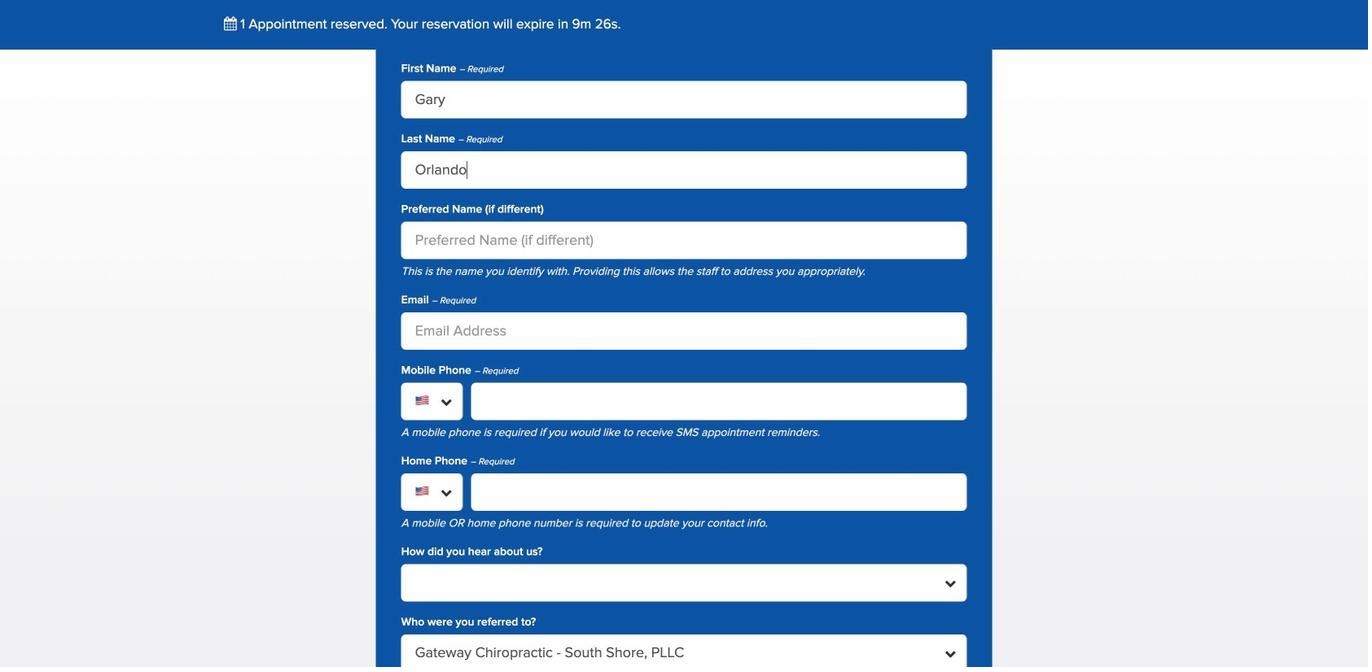 Task type: locate. For each thing, give the bounding box(es) containing it.
Last Name text field
[[401, 152, 967, 189]]

None telephone field
[[471, 474, 967, 512]]

First Name text field
[[401, 81, 967, 119]]

None telephone field
[[471, 383, 967, 421]]



Task type: describe. For each thing, give the bounding box(es) containing it.
Preferred Name (if different) text field
[[401, 222, 967, 260]]

calendar image
[[224, 17, 237, 31]]

Email Address email field
[[401, 313, 967, 350]]



Task type: vqa. For each thing, say whether or not it's contained in the screenshot.
checkbox
no



